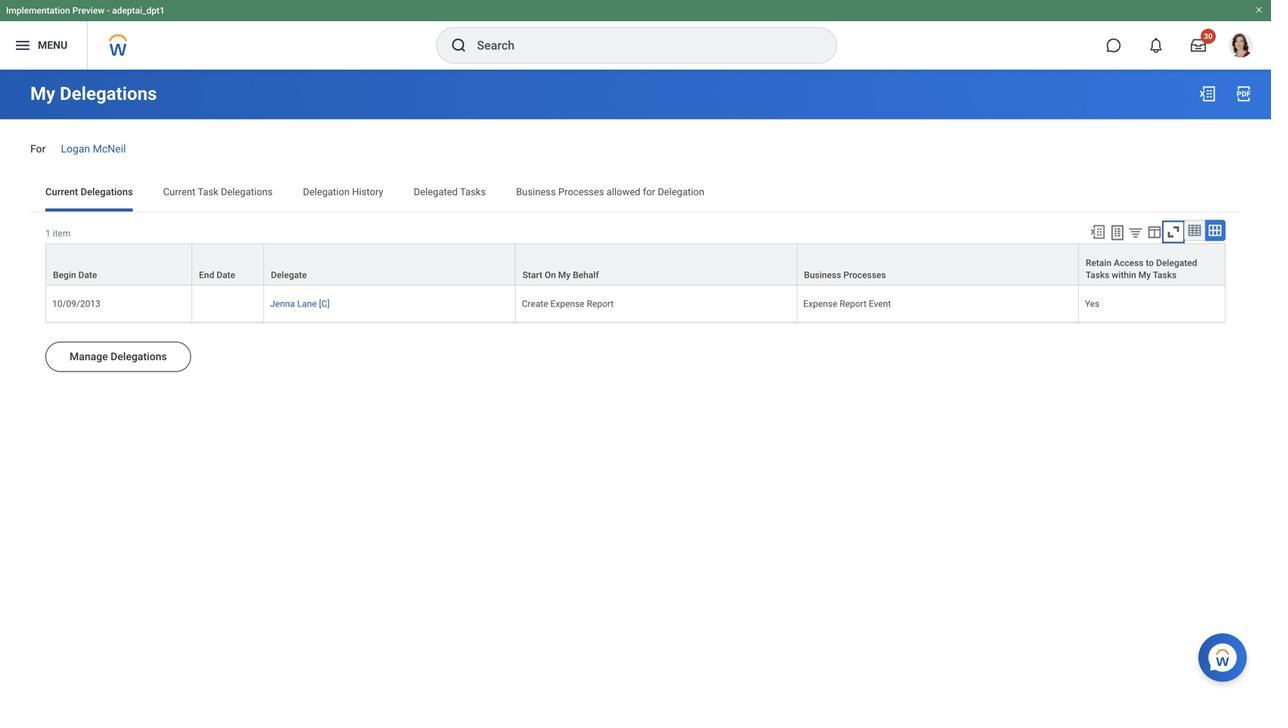 Task type: vqa. For each thing, say whether or not it's contained in the screenshot.
configure image
no



Task type: describe. For each thing, give the bounding box(es) containing it.
delegations for current delegations
[[81, 186, 133, 197]]

toolbar inside my delegations main content
[[1083, 220, 1226, 243]]

current for current delegations
[[45, 186, 78, 197]]

to
[[1147, 258, 1155, 268]]

my delegations
[[30, 83, 157, 104]]

30 button
[[1183, 29, 1217, 62]]

begin date
[[53, 270, 97, 280]]

retain access to delegated tasks within my tasks
[[1086, 258, 1198, 280]]

start
[[523, 270, 543, 280]]

my inside popup button
[[559, 270, 571, 280]]

logan mcneil link
[[61, 140, 126, 155]]

0 horizontal spatial tasks
[[460, 186, 486, 197]]

row containing 10/09/2013
[[45, 286, 1226, 323]]

task
[[198, 186, 219, 197]]

report inside "element"
[[840, 299, 867, 309]]

item
[[53, 228, 71, 239]]

history
[[352, 186, 384, 197]]

[c]
[[319, 299, 330, 309]]

profile logan mcneil image
[[1230, 33, 1254, 61]]

table image
[[1188, 223, 1203, 238]]

expense inside "element"
[[804, 299, 838, 309]]

export to worksheets image
[[1109, 224, 1127, 242]]

within
[[1112, 270, 1137, 280]]

delegations right task
[[221, 186, 273, 197]]

implementation preview -   adeptai_dpt1
[[6, 5, 165, 16]]

end date
[[199, 270, 235, 280]]

0 vertical spatial delegated
[[414, 186, 458, 197]]

menu banner
[[0, 0, 1272, 70]]

menu
[[38, 39, 68, 52]]

2 horizontal spatial tasks
[[1154, 270, 1177, 280]]

end
[[199, 270, 214, 280]]

behalf
[[573, 270, 599, 280]]

yes
[[1086, 299, 1100, 309]]

tab list inside my delegations main content
[[30, 175, 1242, 211]]

processes for business processes
[[844, 270, 887, 280]]

search image
[[450, 36, 468, 55]]

1 expense from the left
[[551, 299, 585, 309]]

date for end date
[[217, 270, 235, 280]]

start on my behalf
[[523, 270, 599, 280]]

my delegations main content
[[0, 70, 1272, 434]]

current delegations
[[45, 186, 133, 197]]

Search Workday  search field
[[477, 29, 806, 62]]

delegated tasks
[[414, 186, 486, 197]]

delegation history
[[303, 186, 384, 197]]

mcneil
[[93, 143, 126, 155]]

select to filter grid data image
[[1128, 224, 1145, 240]]

jenna lane [c]
[[270, 299, 330, 309]]

1
[[45, 228, 51, 239]]

event
[[869, 299, 892, 309]]

implementation
[[6, 5, 70, 16]]

expense report event element
[[804, 296, 892, 309]]

end date button
[[192, 244, 263, 285]]

delegated inside retain access to delegated tasks within my tasks
[[1157, 258, 1198, 268]]

30
[[1205, 32, 1213, 41]]

processes for business processes allowed for delegation
[[559, 186, 605, 197]]

begin date button
[[46, 244, 192, 285]]

business for business processes
[[805, 270, 842, 280]]

justify image
[[14, 36, 32, 55]]

delegations for my delegations
[[60, 83, 157, 104]]

1 delegation from the left
[[303, 186, 350, 197]]

jenna
[[270, 299, 295, 309]]

delegations for manage delegations
[[111, 350, 167, 363]]



Task type: locate. For each thing, give the bounding box(es) containing it.
1 vertical spatial delegated
[[1157, 258, 1198, 268]]

delegations
[[60, 83, 157, 104], [81, 186, 133, 197], [221, 186, 273, 197], [111, 350, 167, 363]]

1 report from the left
[[587, 299, 614, 309]]

1 horizontal spatial processes
[[844, 270, 887, 280]]

0 vertical spatial processes
[[559, 186, 605, 197]]

current left task
[[163, 186, 196, 197]]

1 horizontal spatial tasks
[[1086, 270, 1110, 280]]

business processes button
[[798, 244, 1079, 285]]

adeptai_dpt1
[[112, 5, 165, 16]]

export to excel image
[[1199, 85, 1217, 103]]

1 vertical spatial processes
[[844, 270, 887, 280]]

delegated
[[414, 186, 458, 197], [1157, 258, 1198, 268]]

tab list
[[30, 175, 1242, 211]]

export to excel image
[[1090, 224, 1107, 240]]

delegation
[[303, 186, 350, 197], [658, 186, 705, 197]]

delegation right for
[[658, 186, 705, 197]]

row down start on my behalf popup button
[[45, 286, 1226, 323]]

business
[[516, 186, 556, 197], [805, 270, 842, 280]]

1 vertical spatial business
[[805, 270, 842, 280]]

report
[[587, 299, 614, 309], [840, 299, 867, 309]]

my down menu dropdown button
[[30, 83, 55, 104]]

10/09/2013
[[52, 299, 101, 309]]

cell
[[192, 286, 264, 323]]

business processes
[[805, 270, 887, 280]]

0 horizontal spatial current
[[45, 186, 78, 197]]

row
[[45, 243, 1226, 286], [45, 286, 1226, 323]]

for
[[643, 186, 656, 197]]

retain access to delegated tasks within my tasks button
[[1080, 244, 1226, 285]]

processes inside tab list
[[559, 186, 605, 197]]

delegate
[[271, 270, 307, 280]]

0 horizontal spatial report
[[587, 299, 614, 309]]

1 horizontal spatial business
[[805, 270, 842, 280]]

click to view/edit grid preferences image
[[1147, 224, 1164, 240]]

1 horizontal spatial my
[[559, 270, 571, 280]]

1 horizontal spatial delegation
[[658, 186, 705, 197]]

0 horizontal spatial date
[[78, 270, 97, 280]]

my down to
[[1139, 270, 1152, 280]]

date for begin date
[[78, 270, 97, 280]]

date
[[78, 270, 97, 280], [217, 270, 235, 280]]

delegations down mcneil
[[81, 186, 133, 197]]

2 row from the top
[[45, 286, 1226, 323]]

delegations up mcneil
[[60, 83, 157, 104]]

retain
[[1086, 258, 1112, 268]]

inbox large image
[[1192, 38, 1207, 53]]

current up the item
[[45, 186, 78, 197]]

cell inside my delegations main content
[[192, 286, 264, 323]]

fullscreen image
[[1166, 224, 1183, 240]]

0 vertical spatial business
[[516, 186, 556, 197]]

1 row from the top
[[45, 243, 1226, 286]]

1 item
[[45, 228, 71, 239]]

processes up expense report event "element"
[[844, 270, 887, 280]]

for
[[30, 143, 46, 155]]

2 current from the left
[[163, 186, 196, 197]]

manage delegations
[[70, 350, 167, 363]]

2 report from the left
[[840, 299, 867, 309]]

date right end
[[217, 270, 235, 280]]

notifications large image
[[1149, 38, 1164, 53]]

business inside popup button
[[805, 270, 842, 280]]

delegate button
[[264, 244, 515, 285]]

allowed
[[607, 186, 641, 197]]

current
[[45, 186, 78, 197], [163, 186, 196, 197]]

business inside tab list
[[516, 186, 556, 197]]

expand table image
[[1208, 223, 1223, 238]]

1 horizontal spatial report
[[840, 299, 867, 309]]

preview
[[72, 5, 105, 16]]

my
[[30, 83, 55, 104], [559, 270, 571, 280], [1139, 270, 1152, 280]]

0 horizontal spatial business
[[516, 186, 556, 197]]

my inside retain access to delegated tasks within my tasks
[[1139, 270, 1152, 280]]

delegation left history
[[303, 186, 350, 197]]

processes
[[559, 186, 605, 197], [844, 270, 887, 280]]

2 expense from the left
[[804, 299, 838, 309]]

1 horizontal spatial expense
[[804, 299, 838, 309]]

processes inside popup button
[[844, 270, 887, 280]]

delegated right history
[[414, 186, 458, 197]]

toolbar
[[1083, 220, 1226, 243]]

current task delegations
[[163, 186, 273, 197]]

delegated right to
[[1157, 258, 1198, 268]]

manage
[[70, 350, 108, 363]]

1 date from the left
[[78, 270, 97, 280]]

logan
[[61, 143, 90, 155]]

-
[[107, 5, 110, 16]]

0 horizontal spatial delegated
[[414, 186, 458, 197]]

2 delegation from the left
[[658, 186, 705, 197]]

current for current task delegations
[[163, 186, 196, 197]]

row down allowed
[[45, 243, 1226, 286]]

expense down start on my behalf
[[551, 299, 585, 309]]

view printable version (pdf) image
[[1236, 85, 1254, 103]]

0 horizontal spatial processes
[[559, 186, 605, 197]]

delegations right the manage
[[111, 350, 167, 363]]

close environment banner image
[[1255, 5, 1264, 14]]

on
[[545, 270, 556, 280]]

1 horizontal spatial current
[[163, 186, 196, 197]]

access
[[1115, 258, 1144, 268]]

start on my behalf button
[[516, 244, 797, 285]]

create expense report element
[[522, 296, 614, 309]]

jenna lane [c] link
[[270, 296, 330, 309]]

row containing retain access to delegated tasks within my tasks
[[45, 243, 1226, 286]]

2 horizontal spatial my
[[1139, 270, 1152, 280]]

lane
[[297, 299, 317, 309]]

expense report event
[[804, 299, 892, 309]]

delegations inside 'button'
[[111, 350, 167, 363]]

logan mcneil
[[61, 143, 126, 155]]

business for business processes allowed for delegation
[[516, 186, 556, 197]]

1 horizontal spatial date
[[217, 270, 235, 280]]

1 horizontal spatial delegated
[[1157, 258, 1198, 268]]

0 horizontal spatial delegation
[[303, 186, 350, 197]]

menu button
[[0, 21, 87, 70]]

tab list containing current delegations
[[30, 175, 1242, 211]]

my right "on"
[[559, 270, 571, 280]]

create
[[522, 299, 549, 309]]

create expense report
[[522, 299, 614, 309]]

report down behalf
[[587, 299, 614, 309]]

0 horizontal spatial expense
[[551, 299, 585, 309]]

business processes allowed for delegation
[[516, 186, 705, 197]]

begin
[[53, 270, 76, 280]]

date inside 'begin date' popup button
[[78, 270, 97, 280]]

1 current from the left
[[45, 186, 78, 197]]

expense down business processes
[[804, 299, 838, 309]]

date inside end date popup button
[[217, 270, 235, 280]]

manage delegations button
[[45, 342, 191, 372]]

tasks
[[460, 186, 486, 197], [1086, 270, 1110, 280], [1154, 270, 1177, 280]]

0 horizontal spatial my
[[30, 83, 55, 104]]

expense
[[551, 299, 585, 309], [804, 299, 838, 309]]

date right begin
[[78, 270, 97, 280]]

processes left allowed
[[559, 186, 605, 197]]

report left event
[[840, 299, 867, 309]]

2 date from the left
[[217, 270, 235, 280]]



